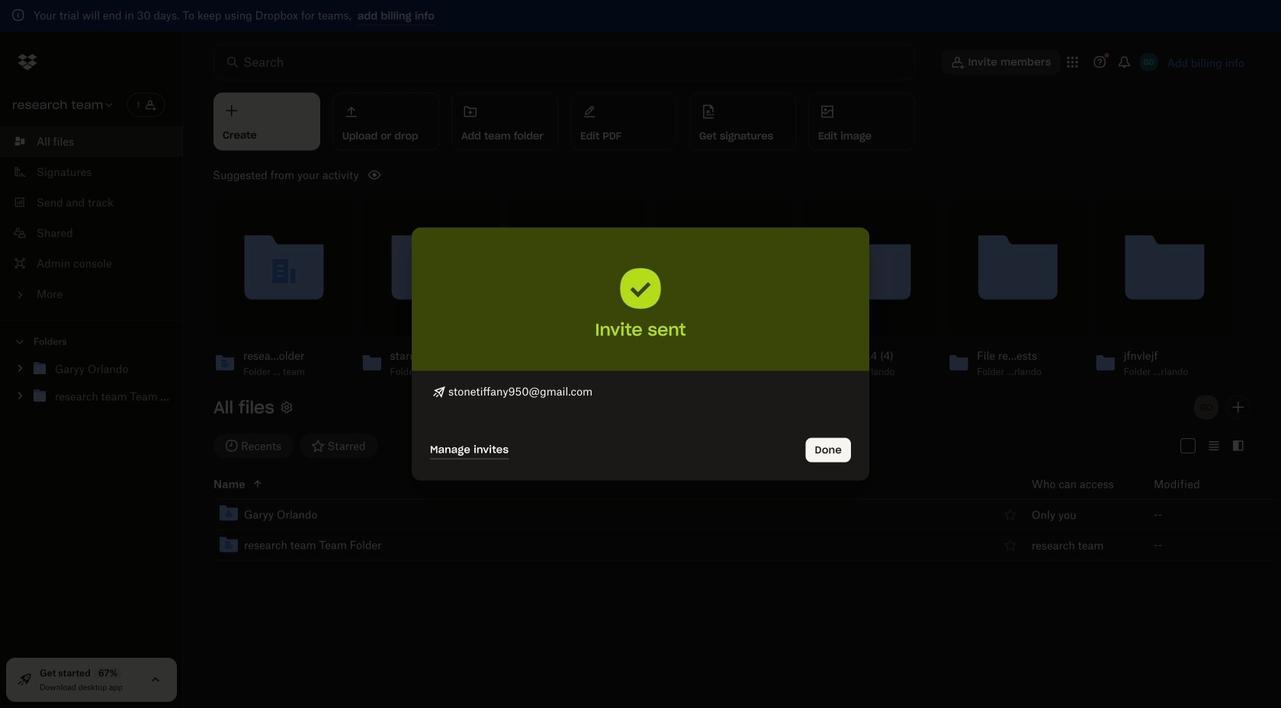 Task type: vqa. For each thing, say whether or not it's contained in the screenshot.
the Garyy Orlando image
yes



Task type: locate. For each thing, give the bounding box(es) containing it.
list
[[0, 117, 183, 320]]

dropbox image
[[12, 47, 43, 77]]

table
[[192, 469, 1278, 561]]

dialog
[[412, 228, 870, 481]]

name garyy orlando, modified mon jun 17 2024 16:37:19 gmt-0400 (eastern daylight time), element
[[214, 500, 1278, 530]]

add team members image
[[1230, 398, 1248, 417]]

alert
[[0, 0, 1282, 32]]

group
[[0, 352, 183, 422]]

add to starred image
[[1002, 536, 1020, 555]]

garyy orlando image
[[1193, 394, 1221, 421]]

list item
[[0, 126, 183, 157]]



Task type: describe. For each thing, give the bounding box(es) containing it.
name research team team folder, modified mon jun 17 2024 16:37:23 gmt-0400 (eastern daylight time), element
[[214, 530, 1278, 561]]

add to starred image
[[1002, 506, 1020, 524]]

more image
[[12, 288, 27, 303]]



